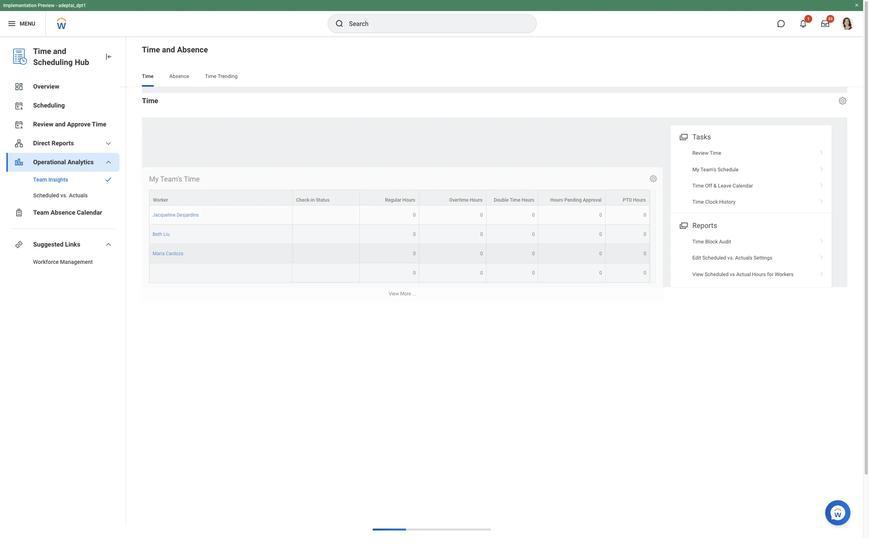 Task type: describe. For each thing, give the bounding box(es) containing it.
chevron down small image
[[104, 139, 113, 148]]

analytics
[[68, 159, 94, 166]]

2 scheduling from the top
[[33, 102, 65, 109]]

team for team insights
[[33, 177, 47, 183]]

chevron down small image for analytics
[[104, 158, 113, 167]]

absence inside tab list
[[169, 73, 189, 79]]

edit
[[693, 255, 701, 261]]

view for view scheduled vs actual hours for workers
[[693, 272, 704, 278]]

links
[[65, 241, 80, 249]]

clock
[[706, 199, 718, 205]]

suggested
[[33, 241, 64, 249]]

configure this page image
[[838, 96, 848, 106]]

1 column header from the left
[[149, 148, 293, 164]]

2 column header from the left
[[293, 148, 360, 164]]

justify image
[[7, 19, 17, 28]]

trending
[[218, 73, 238, 79]]

row containing 0
[[149, 222, 650, 241]]

...
[[412, 250, 416, 255]]

row containing maria cardoza
[[149, 203, 650, 222]]

my
[[693, 167, 700, 173]]

direct reports button
[[6, 134, 120, 153]]

chevron right image for my team's schedule
[[817, 164, 827, 172]]

operational analytics
[[33, 159, 94, 166]]

direct
[[33, 140, 50, 147]]

vs. inside list
[[728, 255, 734, 261]]

and for approve
[[55, 121, 65, 128]]

my team's time element
[[142, 126, 663, 259]]

notifications large image
[[800, 20, 808, 28]]

workers
[[775, 272, 794, 278]]

my team's schedule
[[693, 167, 739, 173]]

time and scheduling hub
[[33, 47, 89, 67]]

beth liu link
[[153, 188, 170, 196]]

maria
[[153, 209, 165, 215]]

team's
[[701, 167, 717, 173]]

scheduling inside time and scheduling hub
[[33, 58, 73, 67]]

scheduling link
[[6, 96, 120, 115]]

calendar user solid image for scheduling
[[14, 101, 24, 110]]

maria cardoza
[[153, 209, 183, 215]]

team insights link
[[6, 172, 120, 188]]

check image
[[104, 176, 113, 184]]

1 horizontal spatial calendar
[[733, 183, 753, 189]]

implementation preview -   adeptai_dpt1
[[3, 3, 86, 8]]

preview
[[38, 3, 55, 8]]

team absence calendar
[[33, 209, 102, 217]]

chart image
[[14, 158, 24, 167]]

6 column header from the left
[[539, 148, 606, 164]]

chevron right image for edit scheduled vs. actuals settings
[[817, 253, 827, 260]]

time inside time and scheduling hub
[[33, 47, 51, 56]]

time block audit
[[693, 239, 731, 245]]

insights
[[48, 177, 68, 183]]

actuals inside list
[[736, 255, 753, 261]]

menu group image for reports
[[678, 220, 689, 231]]

approve
[[67, 121, 91, 128]]

jacqueline desjardins link
[[153, 169, 199, 176]]

33 button
[[817, 15, 835, 32]]

audit
[[719, 239, 731, 245]]

vs. inside operational analytics 'element'
[[60, 193, 68, 199]]

tab list containing time
[[134, 68, 856, 87]]

review for review and approve time
[[33, 121, 53, 128]]

profile logan mcneil image
[[841, 17, 854, 32]]

scheduled vs. actuals
[[33, 193, 88, 199]]

review and approve time link
[[6, 115, 120, 134]]

3 column header from the left
[[360, 148, 419, 164]]

history
[[720, 199, 736, 205]]

row containing beth liu
[[149, 183, 650, 203]]

jacqueline desjardins row
[[149, 164, 650, 183]]

navigation pane region
[[0, 36, 126, 539]]

absence inside navigation pane region
[[51, 209, 75, 217]]

operational
[[33, 159, 66, 166]]

hub
[[75, 58, 89, 67]]

team for team absence calendar
[[33, 209, 49, 217]]

jacqueline desjardins
[[153, 171, 199, 176]]



Task type: locate. For each thing, give the bounding box(es) containing it.
1 team from the top
[[33, 177, 47, 183]]

chevron right image inside time block audit link
[[817, 236, 827, 244]]

overview link
[[6, 77, 120, 96]]

chevron right image
[[817, 180, 827, 188], [817, 197, 827, 204], [817, 236, 827, 244]]

1 vertical spatial team
[[33, 209, 49, 217]]

reports down review and approve time link
[[52, 140, 74, 147]]

chevron right image inside my team's schedule link
[[817, 164, 827, 172]]

scheduled down team insights
[[33, 193, 59, 199]]

maria cardoza link
[[153, 208, 183, 215]]

vs.
[[60, 193, 68, 199], [728, 255, 734, 261]]

Search Workday  search field
[[349, 15, 520, 32]]

1 horizontal spatial review
[[693, 150, 709, 156]]

team insights
[[33, 177, 68, 183]]

absence down time and absence
[[169, 73, 189, 79]]

implementation
[[3, 3, 37, 8]]

list containing time block audit
[[671, 234, 832, 283]]

0 vertical spatial team
[[33, 177, 47, 183]]

chevron down small image
[[104, 158, 113, 167], [104, 240, 113, 250]]

actuals
[[69, 193, 88, 199], [736, 255, 753, 261]]

0 vertical spatial actuals
[[69, 193, 88, 199]]

chevron right image inside edit scheduled vs. actuals settings link
[[817, 253, 827, 260]]

0 vertical spatial menu group image
[[678, 131, 689, 142]]

beth liu
[[153, 190, 170, 196]]

edit scheduled vs. actuals settings link
[[671, 250, 832, 267]]

view scheduled vs actual hours for workers link
[[671, 267, 832, 283]]

2 vertical spatial scheduled
[[705, 272, 729, 278]]

1 chevron down small image from the top
[[104, 158, 113, 167]]

list
[[671, 145, 832, 211], [671, 234, 832, 283]]

vs. down team insights link
[[60, 193, 68, 199]]

3 row from the top
[[149, 203, 650, 222]]

transformation import image
[[104, 52, 113, 62]]

team right task timeoff 'icon'
[[33, 209, 49, 217]]

column header
[[149, 148, 293, 164], [293, 148, 360, 164], [360, 148, 419, 164], [419, 148, 487, 164], [487, 148, 539, 164], [539, 148, 606, 164], [606, 148, 650, 164]]

1 vertical spatial absence
[[169, 73, 189, 79]]

list for tasks
[[671, 145, 832, 211]]

search image
[[335, 19, 344, 28]]

chevron right image for view scheduled vs actual hours for workers
[[817, 269, 827, 277]]

beth
[[153, 190, 162, 196]]

0 vertical spatial reports
[[52, 140, 74, 147]]

scheduled
[[33, 193, 59, 199], [703, 255, 727, 261], [705, 272, 729, 278]]

review up direct
[[33, 121, 53, 128]]

adeptai_dpt1
[[58, 3, 86, 8]]

33
[[829, 17, 833, 21]]

time off & leave calendar
[[693, 183, 753, 189]]

list for reports
[[671, 234, 832, 283]]

0 horizontal spatial vs.
[[60, 193, 68, 199]]

actuals inside operational analytics 'element'
[[69, 193, 88, 199]]

2 vertical spatial chevron right image
[[817, 236, 827, 244]]

2 calendar user solid image from the top
[[14, 120, 24, 129]]

1 horizontal spatial reports
[[693, 222, 717, 230]]

view team image
[[14, 139, 24, 148]]

team
[[33, 177, 47, 183], [33, 209, 49, 217]]

1 chevron right image from the top
[[817, 148, 827, 155]]

schedule
[[718, 167, 739, 173]]

review and approve time
[[33, 121, 106, 128]]

reports up block
[[693, 222, 717, 230]]

1 scheduling from the top
[[33, 58, 73, 67]]

reports inside dropdown button
[[52, 140, 74, 147]]

1 vertical spatial list
[[671, 234, 832, 283]]

operational analytics element
[[6, 172, 120, 204]]

1 vertical spatial actuals
[[736, 255, 753, 261]]

time block audit link
[[671, 234, 832, 250]]

2 row from the top
[[149, 183, 650, 203]]

calendar inside navigation pane region
[[77, 209, 102, 217]]

0 horizontal spatial reports
[[52, 140, 74, 147]]

absence
[[177, 45, 208, 54], [169, 73, 189, 79], [51, 209, 75, 217]]

0 vertical spatial chevron right image
[[817, 180, 827, 188]]

chevron down small image for links
[[104, 240, 113, 250]]

0 horizontal spatial view
[[389, 250, 399, 255]]

1 horizontal spatial vs.
[[728, 255, 734, 261]]

view left more
[[389, 250, 399, 255]]

workforce management link
[[6, 254, 120, 270]]

absence up time trending
[[177, 45, 208, 54]]

chevron down small image inside suggested links dropdown button
[[104, 240, 113, 250]]

1 vertical spatial view
[[693, 272, 704, 278]]

view more ...
[[389, 250, 416, 255]]

4 row from the top
[[149, 222, 650, 241]]

1 horizontal spatial actuals
[[736, 255, 753, 261]]

tasks
[[693, 133, 711, 141]]

calendar right leave
[[733, 183, 753, 189]]

direct reports
[[33, 140, 74, 147]]

3 chevron right image from the top
[[817, 253, 827, 260]]

suggested links button
[[6, 236, 120, 254]]

inbox large image
[[822, 20, 830, 28]]

1 vertical spatial chevron right image
[[817, 197, 827, 204]]

1 menu group image from the top
[[678, 131, 689, 142]]

5 column header from the left
[[487, 148, 539, 164]]

leave
[[718, 183, 732, 189]]

team left "insights"
[[33, 177, 47, 183]]

chevron right image inside time clock history link
[[817, 197, 827, 204]]

chevron down small image up check "icon"
[[104, 158, 113, 167]]

0 vertical spatial scheduling
[[33, 58, 73, 67]]

scheduled left vs
[[705, 272, 729, 278]]

1
[[808, 17, 810, 21]]

workforce
[[33, 259, 59, 265]]

0 horizontal spatial review
[[33, 121, 53, 128]]

edit scheduled vs. actuals settings
[[693, 255, 773, 261]]

review time
[[693, 150, 722, 156]]

7 column header from the left
[[606, 148, 650, 164]]

settings
[[754, 255, 773, 261]]

1 vertical spatial menu group image
[[678, 220, 689, 231]]

actuals up team absence calendar
[[69, 193, 88, 199]]

0 horizontal spatial actuals
[[69, 193, 88, 199]]

4 column header from the left
[[419, 148, 487, 164]]

time and scheduling hub element
[[33, 46, 97, 68]]

time and absence
[[142, 45, 208, 54]]

2 team from the top
[[33, 209, 49, 217]]

1 list from the top
[[671, 145, 832, 211]]

scheduled inside operational analytics 'element'
[[33, 193, 59, 199]]

more
[[400, 250, 411, 255]]

0 vertical spatial scheduled
[[33, 193, 59, 199]]

1 vertical spatial calendar
[[77, 209, 102, 217]]

review inside list
[[693, 150, 709, 156]]

0 vertical spatial calendar user solid image
[[14, 101, 24, 110]]

chevron right image
[[817, 148, 827, 155], [817, 164, 827, 172], [817, 253, 827, 260], [817, 269, 827, 277]]

chevron right image inside time off & leave calendar link
[[817, 180, 827, 188]]

time clock history
[[693, 199, 736, 205]]

desjardins
[[177, 171, 199, 176]]

chevron right image for time clock history
[[817, 197, 827, 204]]

review inside navigation pane region
[[33, 121, 53, 128]]

time off & leave calendar link
[[671, 178, 832, 194]]

1 chevron right image from the top
[[817, 180, 827, 188]]

menu group image for tasks
[[678, 131, 689, 142]]

operational analytics button
[[6, 153, 120, 172]]

view
[[389, 250, 399, 255], [693, 272, 704, 278]]

review time link
[[671, 145, 832, 162]]

and for scheduling
[[53, 47, 66, 56]]

close environment banner image
[[855, 3, 860, 7]]

scheduling up the overview
[[33, 58, 73, 67]]

1 vertical spatial scheduled
[[703, 255, 727, 261]]

1 button
[[795, 15, 813, 32]]

overview
[[33, 83, 59, 90]]

calendar user solid image for review and approve time
[[14, 120, 24, 129]]

calendar user solid image
[[14, 101, 24, 110], [14, 120, 24, 129]]

1 vertical spatial scheduling
[[33, 102, 65, 109]]

liu
[[163, 190, 170, 196]]

3 chevron right image from the top
[[817, 236, 827, 244]]

jacqueline
[[153, 171, 176, 176]]

0 vertical spatial list
[[671, 145, 832, 211]]

0 vertical spatial chevron down small image
[[104, 158, 113, 167]]

cardoza
[[166, 209, 183, 215]]

link image
[[14, 240, 24, 250]]

0 vertical spatial absence
[[177, 45, 208, 54]]

1 vertical spatial chevron down small image
[[104, 240, 113, 250]]

team inside operational analytics 'element'
[[33, 177, 47, 183]]

scheduled down time block audit
[[703, 255, 727, 261]]

0 horizontal spatial calendar
[[77, 209, 102, 217]]

actuals up actual
[[736, 255, 753, 261]]

&
[[714, 183, 717, 189]]

0 vertical spatial review
[[33, 121, 53, 128]]

time clock history link
[[671, 194, 832, 211]]

and for absence
[[162, 45, 175, 54]]

calendar user solid image down dashboard icon
[[14, 101, 24, 110]]

dashboard image
[[14, 82, 24, 92]]

time
[[142, 45, 160, 54], [33, 47, 51, 56], [142, 73, 154, 79], [205, 73, 217, 79], [142, 97, 158, 105], [92, 121, 106, 128], [710, 150, 722, 156], [693, 183, 704, 189], [693, 199, 704, 205], [693, 239, 704, 245]]

menu button
[[0, 11, 45, 36]]

0
[[413, 190, 416, 196], [480, 190, 483, 196], [532, 190, 535, 196], [600, 190, 602, 196], [644, 190, 647, 196], [413, 209, 416, 215], [480, 209, 483, 215], [532, 209, 535, 215], [600, 209, 602, 215], [644, 209, 647, 215], [413, 229, 416, 234], [480, 229, 483, 234], [532, 229, 535, 234], [600, 229, 602, 234], [644, 229, 647, 234]]

1 vertical spatial reports
[[693, 222, 717, 230]]

view down edit
[[693, 272, 704, 278]]

view for view more ...
[[389, 250, 399, 255]]

view more ... link
[[142, 246, 663, 259]]

1 vertical spatial calendar user solid image
[[14, 120, 24, 129]]

1 horizontal spatial view
[[693, 272, 704, 278]]

block
[[706, 239, 718, 245]]

calendar user solid image up view team icon
[[14, 120, 24, 129]]

2 vertical spatial absence
[[51, 209, 75, 217]]

chevron down small image inside operational analytics dropdown button
[[104, 158, 113, 167]]

4 chevron right image from the top
[[817, 269, 827, 277]]

calendar
[[733, 183, 753, 189], [77, 209, 102, 217]]

scheduled for view
[[705, 272, 729, 278]]

chevron right image for time block audit
[[817, 236, 827, 244]]

time trending
[[205, 73, 238, 79]]

0 vertical spatial calendar
[[733, 183, 753, 189]]

reports
[[52, 140, 74, 147], [693, 222, 717, 230]]

actual
[[737, 272, 751, 278]]

scheduled vs. actuals link
[[6, 188, 120, 204]]

scheduling down the overview
[[33, 102, 65, 109]]

menu banner
[[0, 0, 864, 36]]

list containing review time
[[671, 145, 832, 211]]

my team's schedule link
[[671, 162, 832, 178]]

1 vertical spatial vs.
[[728, 255, 734, 261]]

cell
[[293, 164, 360, 183], [360, 164, 419, 183], [419, 164, 487, 183], [487, 164, 539, 183], [539, 164, 606, 183], [606, 164, 650, 183], [293, 222, 360, 241]]

tab list
[[134, 68, 856, 87]]

off
[[706, 183, 713, 189]]

2 chevron right image from the top
[[817, 197, 827, 204]]

review
[[33, 121, 53, 128], [693, 150, 709, 156]]

review for review time
[[693, 150, 709, 156]]

view inside view scheduled vs actual hours for workers link
[[693, 272, 704, 278]]

chevron down small image right links
[[104, 240, 113, 250]]

scheduled for edit
[[703, 255, 727, 261]]

1 row from the top
[[149, 148, 650, 164]]

row
[[149, 148, 650, 164], [149, 183, 650, 203], [149, 203, 650, 222], [149, 222, 650, 241]]

-
[[56, 3, 57, 8]]

view scheduled vs actual hours for workers
[[693, 272, 794, 278]]

chevron right image for time off & leave calendar
[[817, 180, 827, 188]]

calendar user solid image inside scheduling link
[[14, 101, 24, 110]]

review down tasks on the right top of the page
[[693, 150, 709, 156]]

vs. up vs
[[728, 255, 734, 261]]

menu group image
[[678, 131, 689, 142], [678, 220, 689, 231]]

2 menu group image from the top
[[678, 220, 689, 231]]

2 chevron right image from the top
[[817, 164, 827, 172]]

hours
[[752, 272, 766, 278]]

0 vertical spatial vs.
[[60, 193, 68, 199]]

team absence calendar link
[[6, 204, 120, 222]]

scheduling
[[33, 58, 73, 67], [33, 102, 65, 109]]

calendar down scheduled vs. actuals link
[[77, 209, 102, 217]]

1 calendar user solid image from the top
[[14, 101, 24, 110]]

management
[[60, 259, 93, 265]]

chevron right image for review time
[[817, 148, 827, 155]]

vs
[[730, 272, 735, 278]]

view inside view more ... link
[[389, 250, 399, 255]]

for
[[767, 272, 774, 278]]

absence down scheduled vs. actuals link
[[51, 209, 75, 217]]

1 vertical spatial review
[[693, 150, 709, 156]]

task timeoff image
[[14, 208, 24, 218]]

chevron right image inside view scheduled vs actual hours for workers link
[[817, 269, 827, 277]]

and inside time and scheduling hub
[[53, 47, 66, 56]]

chevron right image inside the review time link
[[817, 148, 827, 155]]

2 chevron down small image from the top
[[104, 240, 113, 250]]

0 vertical spatial view
[[389, 250, 399, 255]]

workforce management
[[33, 259, 93, 265]]

menu
[[20, 20, 35, 27]]

and
[[162, 45, 175, 54], [53, 47, 66, 56], [55, 121, 65, 128]]

2 list from the top
[[671, 234, 832, 283]]

suggested links
[[33, 241, 80, 249]]

calendar user solid image inside review and approve time link
[[14, 120, 24, 129]]



Task type: vqa. For each thing, say whether or not it's contained in the screenshot.
dashboard expenses icon
no



